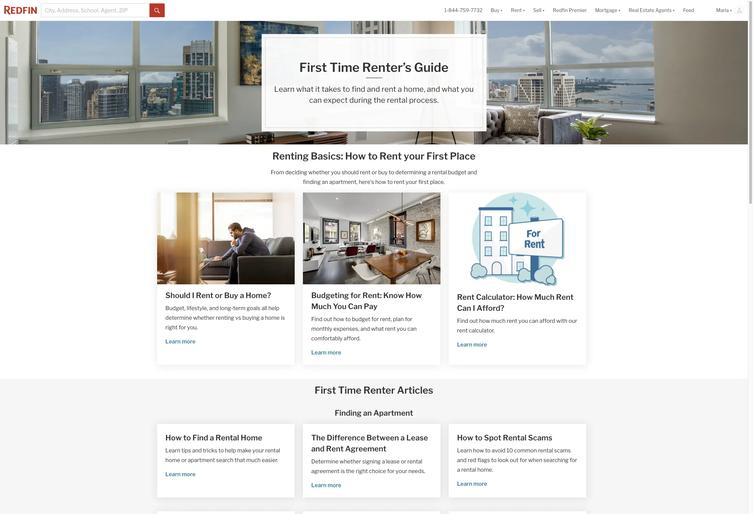 Task type: vqa. For each thing, say whether or not it's contained in the screenshot.
Listing inside the 14425 Glen Acres Rd Sw, Vashon, Wa 98070 Listing Provided By Nwmls
no



Task type: locate. For each thing, give the bounding box(es) containing it.
time up takes
[[330, 60, 360, 75]]

1 horizontal spatial home
[[265, 315, 280, 321]]

0 horizontal spatial is
[[281, 315, 285, 321]]

to up tips
[[183, 433, 191, 442]]

0 vertical spatial much
[[535, 293, 555, 302]]

1 vertical spatial i
[[473, 304, 475, 313]]

or up the long-
[[215, 291, 223, 300]]

rent up buy
[[380, 150, 402, 162]]

1 horizontal spatial much
[[535, 293, 555, 302]]

more
[[182, 338, 196, 345], [474, 341, 487, 348], [328, 349, 341, 356], [182, 471, 196, 478], [474, 481, 487, 487], [328, 482, 341, 489]]

learn how to avoid 10 common rental scams and red flags to look out for when searching for a rental home.
[[457, 447, 577, 473]]

afford?
[[477, 304, 504, 313]]

0 vertical spatial much
[[491, 318, 506, 324]]

first
[[299, 60, 327, 75], [427, 150, 448, 162], [315, 384, 336, 396]]

find out how much rent you can afford with our rent calculator.
[[457, 318, 577, 334]]

what down "rent,"
[[371, 326, 384, 332]]

rent calculator: how much rent can i afford?
[[457, 293, 574, 313]]

determining
[[395, 169, 427, 176]]

avoid
[[492, 447, 506, 454]]

how
[[375, 179, 386, 185], [333, 316, 344, 323], [479, 318, 490, 324], [473, 447, 484, 454]]

out inside learn how to avoid 10 common rental scams and red flags to look out for when searching for a rental home.
[[510, 457, 519, 464]]

▾ right sell
[[543, 7, 545, 13]]

right down the signing
[[356, 468, 368, 475]]

you
[[333, 302, 347, 311]]

▾ right "mortgage"
[[618, 7, 621, 13]]

agreement
[[311, 468, 340, 475]]

rent left calculator:
[[457, 293, 475, 302]]

your right make
[[253, 447, 264, 454]]

much down afford?
[[491, 318, 506, 324]]

0 horizontal spatial home
[[165, 457, 180, 464]]

759-
[[460, 7, 471, 13]]

1 horizontal spatial is
[[341, 468, 345, 475]]

how right know
[[406, 291, 422, 300]]

1 rental from the left
[[216, 433, 239, 442]]

7732
[[471, 7, 483, 13]]

find inside find out how to budget for rent, plan for monthly expenses, and what rent you can comfortably afford.
[[311, 316, 322, 323]]

time
[[330, 60, 360, 75], [338, 384, 362, 396]]

rent left calculator.
[[457, 327, 468, 334]]

rental up easier.
[[265, 447, 280, 454]]

the difference between a lease and rent agreement link
[[311, 432, 432, 454]]

2 horizontal spatial can
[[529, 318, 538, 324]]

budgeting for rent: know how much you can pay link
[[311, 290, 432, 312]]

from
[[271, 169, 284, 176]]

2 ▾ from the left
[[523, 7, 525, 13]]

and left "red"
[[457, 457, 467, 464]]

1 ▾ from the left
[[501, 7, 503, 13]]

0 horizontal spatial help
[[225, 447, 236, 454]]

rent down renter's
[[382, 85, 396, 94]]

determine
[[311, 458, 339, 465]]

0 vertical spatial the
[[374, 96, 385, 105]]

home inside learn tips and tricks to help make your rental home or apartment search that much easier.
[[165, 457, 180, 464]]

1 horizontal spatial the
[[374, 96, 385, 105]]

2 vertical spatial whether
[[340, 458, 361, 465]]

1 vertical spatial can
[[529, 318, 538, 324]]

an right the finding
[[322, 179, 328, 185]]

for inside determine whether signing a lease or rental agreement is the right choice for your needs.
[[387, 468, 395, 475]]

2 vertical spatial can
[[408, 326, 417, 332]]

much down make
[[246, 457, 261, 464]]

and down the
[[311, 444, 325, 453]]

learn inside learn what it takes to find and rent a home, and what you can expect during the rental process.
[[274, 85, 295, 94]]

first for first time renter's guide
[[299, 60, 327, 75]]

apartment,
[[329, 179, 358, 185]]

find inside find out how much rent you can afford with our rent calculator.
[[457, 318, 468, 324]]

10
[[507, 447, 513, 454]]

you inside find out how to budget for rent, plan for monthly expenses, and what rent you can comfortably afford.
[[397, 326, 406, 332]]

find out how to budget for rent, plan for monthly expenses, and what rent you can comfortably afford.
[[311, 316, 417, 342]]

for left you.
[[179, 324, 186, 331]]

1 vertical spatial right
[[356, 468, 368, 475]]

sell ▾ button
[[529, 0, 549, 21]]

rent inside dropdown button
[[511, 7, 522, 13]]

budget down place
[[448, 169, 467, 176]]

0 vertical spatial an
[[322, 179, 328, 185]]

0 horizontal spatial find
[[193, 433, 208, 442]]

renting basics: how to rent your first place
[[272, 150, 476, 162]]

first up finding at the bottom
[[315, 384, 336, 396]]

difference
[[327, 433, 365, 442]]

1 vertical spatial whether
[[193, 315, 215, 321]]

for down lease
[[387, 468, 395, 475]]

is right agreement
[[341, 468, 345, 475]]

how down buy
[[375, 179, 386, 185]]

you inside learn what it takes to find and rent a home, and what you can expect during the rental process.
[[461, 85, 474, 94]]

0 vertical spatial help
[[268, 305, 279, 312]]

1 horizontal spatial i
[[473, 304, 475, 313]]

rent right buy ▾
[[511, 7, 522, 13]]

searching
[[544, 457, 569, 464]]

how inside find out how to budget for rent, plan for monthly expenses, and what rent you can comfortably afford.
[[333, 316, 344, 323]]

should
[[165, 291, 191, 300]]

first left place
[[427, 150, 448, 162]]

1 horizontal spatial can
[[457, 304, 471, 313]]

for down common
[[520, 457, 527, 464]]

expenses,
[[334, 326, 359, 332]]

your inside from deciding whether you should rent or buy to determining a rental budget and finding an apartment, here's how to rent your first place.
[[406, 179, 417, 185]]

an right finding at the bottom
[[363, 408, 372, 417]]

afford.
[[344, 335, 361, 342]]

pay
[[364, 302, 378, 311]]

out
[[324, 316, 332, 323], [470, 318, 478, 324], [510, 457, 519, 464]]

easier.
[[262, 457, 278, 464]]

budget down pay
[[352, 316, 370, 323]]

comfortably
[[311, 335, 343, 342]]

mortgage ▾ button
[[595, 0, 621, 21]]

signing
[[362, 458, 381, 465]]

scams
[[528, 433, 553, 442]]

budget inside find out how to budget for rent, plan for monthly expenses, and what rent you can comfortably afford.
[[352, 316, 370, 323]]

can left afford?
[[457, 304, 471, 313]]

1 vertical spatial an
[[363, 408, 372, 417]]

how inside find out how much rent you can afford with our rent calculator.
[[479, 318, 490, 324]]

whether down lifestyle,
[[193, 315, 215, 321]]

how inside from deciding whether you should rent or buy to determining a rental budget and finding an apartment, here's how to rent your first place.
[[375, 179, 386, 185]]

1 horizontal spatial budget
[[448, 169, 467, 176]]

1 vertical spatial home
[[165, 457, 180, 464]]

rent inside the difference between a lease and rent agreement
[[326, 444, 344, 453]]

0 vertical spatial first
[[299, 60, 327, 75]]

0 vertical spatial is
[[281, 315, 285, 321]]

0 horizontal spatial can
[[348, 302, 362, 311]]

0 vertical spatial i
[[192, 291, 194, 300]]

learn more down calculator.
[[457, 341, 487, 348]]

time up finding at the bottom
[[338, 384, 362, 396]]

i up lifestyle,
[[192, 291, 194, 300]]

0 vertical spatial right
[[165, 324, 178, 331]]

first up the 'it'
[[299, 60, 327, 75]]

rental
[[216, 433, 239, 442], [503, 433, 527, 442]]

0 vertical spatial buy
[[491, 7, 500, 13]]

▾ right agents
[[673, 7, 675, 13]]

buy up the long-
[[224, 291, 238, 300]]

whether up the finding
[[309, 169, 330, 176]]

first time renter's guide
[[299, 60, 449, 75]]

mortgage
[[595, 7, 617, 13]]

2 horizontal spatial whether
[[340, 458, 361, 465]]

rent up here's
[[360, 169, 371, 176]]

0 vertical spatial can
[[309, 96, 322, 105]]

an
[[322, 179, 328, 185], [363, 408, 372, 417]]

1 vertical spatial first
[[427, 150, 448, 162]]

out inside find out how to budget for rent, plan for monthly expenses, and what rent you can comfortably afford.
[[324, 316, 332, 323]]

and down place
[[468, 169, 477, 176]]

and left the long-
[[209, 305, 219, 312]]

1 horizontal spatial right
[[356, 468, 368, 475]]

out up monthly
[[324, 316, 332, 323]]

whether inside budget, lifestyle, and long-term goals all help determine whether renting vs buying a home is right for you.
[[193, 315, 215, 321]]

choice
[[369, 468, 386, 475]]

1 vertical spatial the
[[346, 468, 355, 475]]

0 horizontal spatial much
[[246, 457, 261, 464]]

rental inside learn what it takes to find and rent a home, and what you can expect during the rental process.
[[387, 96, 408, 105]]

right
[[165, 324, 178, 331], [356, 468, 368, 475]]

to up from deciding whether you should rent or buy to determining a rental budget and finding an apartment, here's how to rent your first place.
[[368, 150, 378, 162]]

whether down agreement
[[340, 458, 361, 465]]

learn more down "comfortably"
[[311, 349, 341, 356]]

2 horizontal spatial find
[[457, 318, 468, 324]]

calculator.
[[469, 327, 495, 334]]

0 vertical spatial whether
[[309, 169, 330, 176]]

how up flags
[[473, 447, 484, 454]]

1 horizontal spatial what
[[371, 326, 384, 332]]

renting
[[272, 150, 309, 162]]

rent down difference
[[326, 444, 344, 453]]

to up search
[[219, 447, 224, 454]]

▾ right maria in the right of the page
[[730, 7, 732, 13]]

5 ▾ from the left
[[673, 7, 675, 13]]

or down tips
[[181, 457, 187, 464]]

rent down determining
[[394, 179, 405, 185]]

can inside find out how much rent you can afford with our rent calculator.
[[529, 318, 538, 324]]

make
[[237, 447, 251, 454]]

1 vertical spatial is
[[341, 468, 345, 475]]

is right buying
[[281, 315, 285, 321]]

0 horizontal spatial can
[[309, 96, 322, 105]]

place.
[[430, 179, 445, 185]]

a inside the difference between a lease and rent agreement
[[401, 433, 405, 442]]

can inside learn what it takes to find and rent a home, and what you can expect during the rental process.
[[309, 96, 322, 105]]

rental up 10
[[503, 433, 527, 442]]

how up calculator.
[[479, 318, 490, 324]]

find for much
[[311, 316, 322, 323]]

can right you
[[348, 302, 362, 311]]

how up "red"
[[457, 433, 474, 442]]

0 vertical spatial budget
[[448, 169, 467, 176]]

learn what it takes to find and rent a home, and what you can expect during the rental process.
[[274, 85, 474, 105]]

1 horizontal spatial can
[[408, 326, 417, 332]]

rent inside learn what it takes to find and rent a home, and what you can expect during the rental process.
[[382, 85, 396, 94]]

monthly
[[311, 326, 332, 332]]

an inside from deciding whether you should rent or buy to determining a rental budget and finding an apartment, here's how to rent your first place.
[[322, 179, 328, 185]]

or left buy
[[372, 169, 377, 176]]

1 horizontal spatial whether
[[309, 169, 330, 176]]

rent calculator: how much rent can i afford? link
[[457, 292, 578, 314]]

what left the 'it'
[[296, 85, 314, 94]]

that
[[235, 457, 245, 464]]

the
[[374, 96, 385, 105], [346, 468, 355, 475]]

much inside budgeting for rent: know how much you can pay
[[311, 302, 331, 311]]

buy inside dropdown button
[[491, 7, 500, 13]]

6 ▾ from the left
[[730, 7, 732, 13]]

rent
[[511, 7, 522, 13], [380, 150, 402, 162], [196, 291, 213, 300], [457, 293, 475, 302], [556, 293, 574, 302], [326, 444, 344, 453]]

rental down home,
[[387, 96, 408, 105]]

your down lease
[[396, 468, 407, 475]]

0 horizontal spatial budget
[[352, 316, 370, 323]]

1 vertical spatial much
[[311, 302, 331, 311]]

much down budgeting
[[311, 302, 331, 311]]

1 horizontal spatial find
[[311, 316, 322, 323]]

much inside find out how much rent you can afford with our rent calculator.
[[491, 318, 506, 324]]

redfin premier
[[553, 7, 587, 13]]

for left rent:
[[351, 291, 361, 300]]

rental inside learn tips and tricks to help make your rental home or apartment search that much easier.
[[265, 447, 280, 454]]

whether inside from deciding whether you should rent or buy to determining a rental budget and finding an apartment, here's how to rent your first place.
[[309, 169, 330, 176]]

0 horizontal spatial the
[[346, 468, 355, 475]]

▾ left sell
[[523, 7, 525, 13]]

home left apartment
[[165, 457, 180, 464]]

and inside from deciding whether you should rent or buy to determining a rental budget and finding an apartment, here's how to rent your first place.
[[468, 169, 477, 176]]

apartment complex image
[[449, 193, 587, 286]]

or inside determine whether signing a lease or rental agreement is the right choice for your needs.
[[401, 458, 406, 465]]

rent down "rent,"
[[385, 326, 396, 332]]

estate
[[640, 7, 655, 13]]

1 vertical spatial help
[[225, 447, 236, 454]]

more down "comfortably"
[[328, 349, 341, 356]]

0 horizontal spatial out
[[324, 316, 332, 323]]

time for renter's
[[330, 60, 360, 75]]

the right the during on the left
[[374, 96, 385, 105]]

out for can
[[470, 318, 478, 324]]

2 vertical spatial first
[[315, 384, 336, 396]]

0 horizontal spatial rental
[[216, 433, 239, 442]]

rental up place.
[[432, 169, 447, 176]]

is inside determine whether signing a lease or rental agreement is the right choice for your needs.
[[341, 468, 345, 475]]

how to find a rental home
[[165, 433, 262, 442]]

▾ for rent ▾
[[523, 7, 525, 13]]

for down scams
[[570, 457, 577, 464]]

renting
[[216, 315, 234, 321]]

0 vertical spatial home
[[265, 315, 280, 321]]

renter
[[364, 384, 395, 396]]

0 horizontal spatial buy
[[224, 291, 238, 300]]

during
[[349, 96, 372, 105]]

2 horizontal spatial out
[[510, 457, 519, 464]]

1 horizontal spatial buy
[[491, 7, 500, 13]]

0 horizontal spatial i
[[192, 291, 194, 300]]

red
[[468, 457, 476, 464]]

the inside learn what it takes to find and rent a home, and what you can expect during the rental process.
[[374, 96, 385, 105]]

rent down the rent calculator: how much rent can i afford?
[[507, 318, 518, 324]]

1 horizontal spatial rental
[[503, 433, 527, 442]]

find for can
[[457, 318, 468, 324]]

much up afford
[[535, 293, 555, 302]]

can
[[309, 96, 322, 105], [529, 318, 538, 324], [408, 326, 417, 332]]

right inside budget, lifestyle, and long-term goals all help determine whether renting vs buying a home is right for you.
[[165, 324, 178, 331]]

buy ▾
[[491, 7, 503, 13]]

for left "rent,"
[[372, 316, 379, 323]]

1 horizontal spatial help
[[268, 305, 279, 312]]

common
[[514, 447, 537, 454]]

0 horizontal spatial much
[[311, 302, 331, 311]]

our
[[569, 318, 577, 324]]

rent up lifestyle,
[[196, 291, 213, 300]]

your up determining
[[404, 150, 425, 162]]

how right calculator:
[[517, 293, 533, 302]]

learn
[[274, 85, 295, 94], [165, 338, 181, 345], [457, 341, 472, 348], [311, 349, 327, 356], [165, 447, 180, 454], [457, 447, 472, 454], [165, 471, 181, 478], [457, 481, 472, 487], [311, 482, 327, 489]]

flags
[[478, 457, 490, 464]]

1 vertical spatial budget
[[352, 316, 370, 323]]

home down all on the bottom
[[265, 315, 280, 321]]

should i rent or buy a home? link
[[165, 290, 287, 301]]

rent up with
[[556, 293, 574, 302]]

mortgage ▾ button
[[591, 0, 625, 21]]

help up search
[[225, 447, 236, 454]]

▾
[[501, 7, 503, 13], [523, 7, 525, 13], [543, 7, 545, 13], [618, 7, 621, 13], [673, 7, 675, 13], [730, 7, 732, 13]]

▾ for buy ▾
[[501, 7, 503, 13]]

find
[[311, 316, 322, 323], [457, 318, 468, 324], [193, 433, 208, 442]]

0 horizontal spatial right
[[165, 324, 178, 331]]

submit search image
[[154, 8, 160, 13]]

▾ for maria ▾
[[730, 7, 732, 13]]

a inside budget, lifestyle, and long-term goals all help determine whether renting vs buying a home is right for you.
[[261, 315, 264, 321]]

you inside from deciding whether you should rent or buy to determining a rental budget and finding an apartment, here's how to rent your first place.
[[331, 169, 341, 176]]

1 vertical spatial much
[[246, 457, 261, 464]]

1 vertical spatial time
[[338, 384, 362, 396]]

1 horizontal spatial much
[[491, 318, 506, 324]]

2 rental from the left
[[503, 433, 527, 442]]

deciding
[[285, 169, 307, 176]]

0 horizontal spatial whether
[[193, 315, 215, 321]]

right inside determine whether signing a lease or rental agreement is the right choice for your needs.
[[356, 468, 368, 475]]

rental inside from deciding whether you should rent or buy to determining a rental budget and finding an apartment, here's how to rent your first place.
[[432, 169, 447, 176]]

and up apartment
[[192, 447, 202, 454]]

or inside learn tips and tricks to help make your rental home or apartment search that much easier.
[[181, 457, 187, 464]]

help inside learn tips and tricks to help make your rental home or apartment search that much easier.
[[225, 447, 236, 454]]

know
[[383, 291, 404, 300]]

out inside find out how much rent you can afford with our rent calculator.
[[470, 318, 478, 324]]

City, Address, School, Agent, ZIP search field
[[41, 3, 150, 17]]

what down the guide
[[442, 85, 459, 94]]

4 ▾ from the left
[[618, 7, 621, 13]]

3 ▾ from the left
[[543, 7, 545, 13]]

1 horizontal spatial out
[[470, 318, 478, 324]]

0 vertical spatial time
[[330, 60, 360, 75]]

home
[[265, 315, 280, 321], [165, 457, 180, 464]]

to left "find"
[[343, 85, 350, 94]]

0 horizontal spatial an
[[322, 179, 328, 185]]

to up expenses,
[[346, 316, 351, 323]]

how up expenses,
[[333, 316, 344, 323]]

can inside the rent calculator: how much rent can i afford?
[[457, 304, 471, 313]]

or right lease
[[401, 458, 406, 465]]

apartment
[[374, 408, 413, 417]]



Task type: describe. For each thing, give the bounding box(es) containing it.
vs
[[235, 315, 241, 321]]

844-
[[449, 7, 460, 13]]

learn more down agreement
[[311, 482, 341, 489]]

much inside the rent calculator: how much rent can i afford?
[[535, 293, 555, 302]]

finding
[[303, 179, 321, 185]]

a inside learn what it takes to find and rent a home, and what you can expect during the rental process.
[[398, 85, 402, 94]]

can inside budgeting for rent: know how much you can pay
[[348, 302, 362, 311]]

how to find a rental home link
[[165, 432, 287, 443]]

rental inside determine whether signing a lease or rental agreement is the right choice for your needs.
[[408, 458, 422, 465]]

with
[[557, 318, 568, 324]]

and inside learn how to avoid 10 common rental scams and red flags to look out for when searching for a rental home.
[[457, 457, 467, 464]]

redfin premier button
[[549, 0, 591, 21]]

1 horizontal spatial an
[[363, 408, 372, 417]]

how up should
[[345, 150, 366, 162]]

and inside budget, lifestyle, and long-term goals all help determine whether renting vs buying a home is right for you.
[[209, 305, 219, 312]]

to right buy
[[389, 169, 394, 176]]

it
[[315, 85, 320, 94]]

more down calculator.
[[474, 341, 487, 348]]

goals
[[247, 305, 260, 312]]

how up tips
[[165, 433, 182, 442]]

afford
[[540, 318, 555, 324]]

and up process.
[[427, 85, 440, 94]]

buy
[[378, 169, 388, 176]]

agents
[[656, 7, 672, 13]]

more down agreement
[[328, 482, 341, 489]]

how inside the rent calculator: how much rent can i afford?
[[517, 293, 533, 302]]

from deciding whether you should rent or buy to determining a rental budget and finding an apartment, here's how to rent your first place.
[[271, 169, 477, 185]]

rent ▾ button
[[507, 0, 529, 21]]

1-
[[444, 7, 449, 13]]

rental inside how to find a rental home link
[[216, 433, 239, 442]]

all
[[262, 305, 267, 312]]

more down you.
[[182, 338, 196, 345]]

rental down scams
[[538, 447, 553, 454]]

how to spot rental scams link
[[457, 432, 578, 443]]

buying
[[242, 315, 260, 321]]

renter's
[[362, 60, 412, 75]]

how to spot rental scams
[[457, 433, 553, 442]]

learn more down tips
[[165, 471, 196, 478]]

▾ for mortgage ▾
[[618, 7, 621, 13]]

to left spot
[[475, 433, 483, 442]]

1 vertical spatial buy
[[224, 291, 238, 300]]

a inside learn how to avoid 10 common rental scams and red flags to look out for when searching for a rental home.
[[457, 467, 460, 473]]

home inside budget, lifestyle, and long-term goals all help determine whether renting vs buying a home is right for you.
[[265, 315, 280, 321]]

out for much
[[324, 316, 332, 323]]

real estate agents ▾ link
[[629, 0, 675, 21]]

the inside determine whether signing a lease or rental agreement is the right choice for your needs.
[[346, 468, 355, 475]]

lease
[[386, 458, 400, 465]]

living room in apartment for rent image
[[303, 193, 441, 284]]

more down home. at bottom right
[[474, 481, 487, 487]]

to down buy
[[387, 179, 393, 185]]

much inside learn tips and tricks to help make your rental home or apartment search that much easier.
[[246, 457, 261, 464]]

i inside the rent calculator: how much rent can i afford?
[[473, 304, 475, 313]]

rental down "red"
[[461, 467, 476, 473]]

is inside budget, lifestyle, and long-term goals all help determine whether renting vs buying a home is right for you.
[[281, 315, 285, 321]]

term
[[233, 305, 246, 312]]

rent ▾
[[511, 7, 525, 13]]

determine
[[165, 315, 192, 321]]

how inside learn how to avoid 10 common rental scams and red flags to look out for when searching for a rental home.
[[473, 447, 484, 454]]

tips
[[182, 447, 191, 454]]

sell ▾ button
[[533, 0, 545, 21]]

here's
[[359, 179, 374, 185]]

▾ for sell ▾
[[543, 7, 545, 13]]

find
[[352, 85, 365, 94]]

a inside from deciding whether you should rent or buy to determining a rental budget and finding an apartment, here's how to rent your first place.
[[428, 169, 431, 176]]

first
[[418, 179, 429, 185]]

for inside budget, lifestyle, and long-term goals all help determine whether renting vs buying a home is right for you.
[[179, 324, 186, 331]]

for right plan
[[405, 316, 412, 323]]

your inside learn tips and tricks to help make your rental home or apartment search that much easier.
[[253, 447, 264, 454]]

to inside learn what it takes to find and rent a home, and what you can expect during the rental process.
[[343, 85, 350, 94]]

rent ▾ button
[[511, 0, 525, 21]]

between
[[367, 433, 399, 442]]

first for first time renter articles
[[315, 384, 336, 396]]

rent inside find out how to budget for rent, plan for monthly expenses, and what rent you can comfortably afford.
[[385, 326, 396, 332]]

lease
[[406, 433, 428, 442]]

feed
[[683, 7, 694, 13]]

redfin agent walking image
[[157, 193, 295, 284]]

time for renter
[[338, 384, 362, 396]]

home?
[[246, 291, 271, 300]]

what inside find out how to budget for rent, plan for monthly expenses, and what rent you can comfortably afford.
[[371, 326, 384, 332]]

finding an apartment
[[335, 408, 413, 417]]

learn inside learn how to avoid 10 common rental scams and red flags to look out for when searching for a rental home.
[[457, 447, 472, 454]]

learn more down you.
[[165, 338, 196, 345]]

sell
[[533, 7, 542, 13]]

▾ inside dropdown button
[[673, 7, 675, 13]]

more down apartment
[[182, 471, 196, 478]]

or inside should i rent or buy a home? link
[[215, 291, 223, 300]]

first time renter articles
[[315, 384, 433, 396]]

place
[[450, 150, 476, 162]]

0 horizontal spatial what
[[296, 85, 314, 94]]

1-844-759-7732
[[444, 7, 483, 13]]

or inside from deciding whether you should rent or buy to determining a rental budget and finding an apartment, here's how to rent your first place.
[[372, 169, 377, 176]]

finding
[[335, 408, 362, 417]]

look
[[498, 457, 509, 464]]

for inside budgeting for rent: know how much you can pay
[[351, 291, 361, 300]]

help inside budget, lifestyle, and long-term goals all help determine whether renting vs buying a home is right for you.
[[268, 305, 279, 312]]

feed button
[[679, 0, 712, 21]]

should
[[342, 169, 359, 176]]

to left look
[[491, 457, 497, 464]]

process.
[[409, 96, 439, 105]]

rent,
[[380, 316, 392, 323]]

sell ▾
[[533, 7, 545, 13]]

2 horizontal spatial what
[[442, 85, 459, 94]]

can inside find out how to budget for rent, plan for monthly expenses, and what rent you can comfortably afford.
[[408, 326, 417, 332]]

learn more down home. at bottom right
[[457, 481, 487, 487]]

home,
[[404, 85, 425, 94]]

rental inside the how to spot rental scams link
[[503, 433, 527, 442]]

apartment
[[188, 457, 215, 464]]

to inside find out how to budget for rent, plan for monthly expenses, and what rent you can comfortably afford.
[[346, 316, 351, 323]]

guide
[[414, 60, 449, 75]]

should i rent or buy a home?
[[165, 291, 271, 300]]

spot
[[484, 433, 501, 442]]

and inside learn tips and tricks to help make your rental home or apartment search that much easier.
[[192, 447, 202, 454]]

home
[[241, 433, 262, 442]]

to up flags
[[485, 447, 491, 454]]

find inside how to find a rental home link
[[193, 433, 208, 442]]

tricks
[[203, 447, 217, 454]]

to inside learn tips and tricks to help make your rental home or apartment search that much easier.
[[219, 447, 224, 454]]

home.
[[477, 467, 493, 473]]

learn inside learn tips and tricks to help make your rental home or apartment search that much easier.
[[165, 447, 180, 454]]

your inside determine whether signing a lease or rental agreement is the right choice for your needs.
[[396, 468, 407, 475]]

how inside budgeting for rent: know how much you can pay
[[406, 291, 422, 300]]

real
[[629, 7, 639, 13]]

lifestyle,
[[187, 305, 208, 312]]

you inside find out how much rent you can afford with our rent calculator.
[[519, 318, 528, 324]]

whether inside determine whether signing a lease or rental agreement is the right choice for your needs.
[[340, 458, 361, 465]]

and inside find out how to budget for rent, plan for monthly expenses, and what rent you can comfortably afford.
[[361, 326, 370, 332]]

determine whether signing a lease or rental agreement is the right choice for your needs.
[[311, 458, 425, 475]]

long-
[[220, 305, 233, 312]]

calculator:
[[476, 293, 515, 302]]

and right "find"
[[367, 85, 380, 94]]

articles
[[397, 384, 433, 396]]

budgeting
[[311, 291, 349, 300]]

budget, lifestyle, and long-term goals all help determine whether renting vs buying a home is right for you.
[[165, 305, 285, 331]]

a inside determine whether signing a lease or rental agreement is the right choice for your needs.
[[382, 458, 385, 465]]

mortgage ▾
[[595, 7, 621, 13]]

the
[[311, 433, 325, 442]]

real estate agents ▾ button
[[625, 0, 679, 21]]

expect
[[324, 96, 348, 105]]

and inside the difference between a lease and rent agreement
[[311, 444, 325, 453]]

1-844-759-7732 link
[[444, 7, 483, 13]]

budget inside from deciding whether you should rent or buy to determining a rental budget and finding an apartment, here's how to rent your first place.
[[448, 169, 467, 176]]

scams
[[554, 447, 571, 454]]



